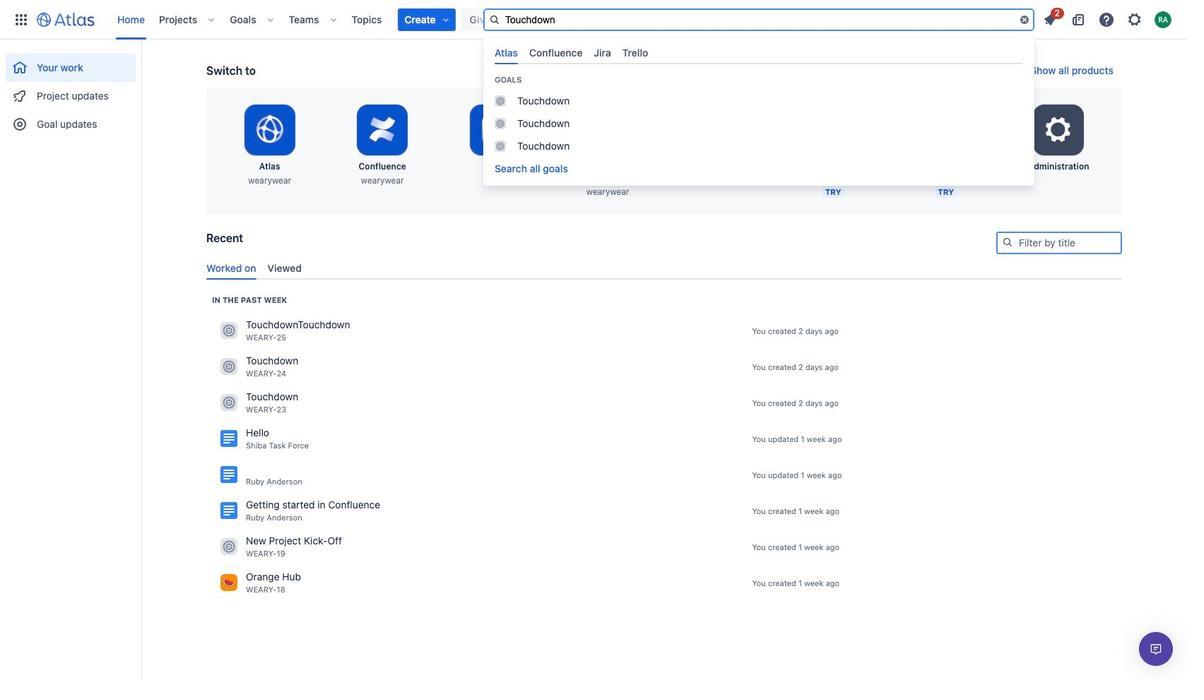 Task type: locate. For each thing, give the bounding box(es) containing it.
townsquare image
[[221, 323, 238, 340], [221, 359, 238, 376], [221, 539, 238, 556], [221, 575, 238, 592]]

settings image
[[1127, 11, 1144, 28]]

group
[[6, 40, 136, 143]]

banner
[[0, 0, 1188, 186]]

None search field
[[484, 8, 1035, 31]]

Search Atlas field
[[484, 8, 1035, 31]]

notifications image
[[1042, 11, 1059, 28]]

confluence image
[[221, 431, 238, 448], [221, 467, 238, 484], [221, 503, 238, 520]]

1 vertical spatial confluence image
[[221, 467, 238, 484]]

tab list
[[489, 41, 1029, 64], [201, 256, 1128, 280]]

tab
[[489, 41, 524, 64], [524, 41, 589, 64], [589, 41, 617, 64], [617, 41, 654, 64]]

0 vertical spatial confluence image
[[221, 431, 238, 448]]

1 tab from the left
[[489, 41, 524, 64]]

account image
[[1155, 11, 1172, 28]]

heading
[[212, 295, 287, 306]]

search image
[[1003, 237, 1014, 248]]

townsquare image
[[221, 395, 238, 412]]

1 confluence image from the top
[[221, 431, 238, 448]]

3 confluence image from the top
[[221, 503, 238, 520]]

switch to... image
[[13, 11, 30, 28]]

2 vertical spatial confluence image
[[221, 503, 238, 520]]

1 vertical spatial tab list
[[201, 256, 1128, 280]]



Task type: vqa. For each thing, say whether or not it's contained in the screenshot.
first tab from the right
yes



Task type: describe. For each thing, give the bounding box(es) containing it.
settings image
[[1042, 113, 1076, 147]]

3 tab from the left
[[589, 41, 617, 64]]

2 confluence image from the top
[[221, 467, 238, 484]]

2 tab from the left
[[524, 41, 589, 64]]

2 townsquare image from the top
[[221, 359, 238, 376]]

4 townsquare image from the top
[[221, 575, 238, 592]]

0 vertical spatial tab list
[[489, 41, 1029, 64]]

1 townsquare image from the top
[[221, 323, 238, 340]]

4 tab from the left
[[617, 41, 654, 64]]

help image
[[1099, 11, 1116, 28]]

3 townsquare image from the top
[[221, 539, 238, 556]]

Filter by title field
[[998, 233, 1121, 253]]

search image
[[489, 14, 501, 25]]

clear search session image
[[1020, 14, 1031, 25]]

top element
[[8, 0, 894, 39]]



